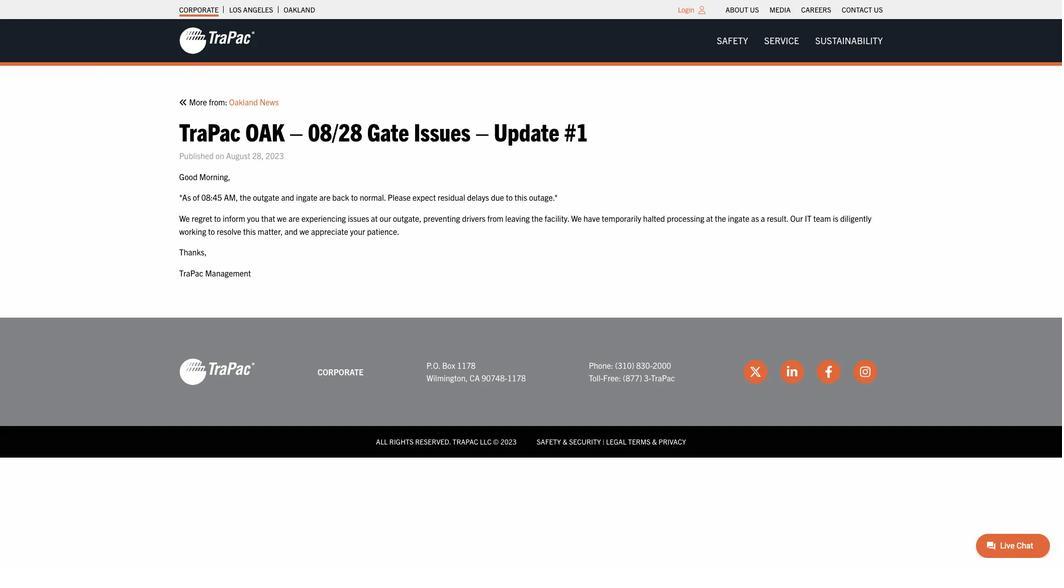 Task type: locate. For each thing, give the bounding box(es) containing it.
1 vertical spatial and
[[285, 226, 298, 237]]

and right outgate
[[281, 193, 294, 203]]

0 vertical spatial trapac
[[179, 116, 241, 147]]

0 horizontal spatial 2023
[[265, 151, 284, 161]]

28,
[[252, 151, 264, 161]]

1 us from the left
[[750, 5, 759, 14]]

oak
[[245, 116, 285, 147]]

©
[[493, 438, 499, 447]]

leaving
[[505, 214, 530, 224]]

safety inside footer
[[537, 438, 561, 447]]

2 we from the left
[[571, 214, 582, 224]]

0 vertical spatial menu bar
[[720, 3, 888, 17]]

we
[[179, 214, 190, 224], [571, 214, 582, 224]]

1 horizontal spatial at
[[706, 214, 713, 224]]

1 horizontal spatial 2023
[[500, 438, 517, 447]]

corporate
[[179, 5, 219, 14], [318, 367, 364, 377]]

news
[[260, 97, 279, 107]]

are inside we regret to inform you that we are experiencing issues at our outgate, preventing drivers from leaving the facility. we have temporarily halted processing at the ingate as a result. our it team is diligently working to resolve this matter, and we appreciate your patience.
[[289, 214, 300, 224]]

corporate image
[[179, 27, 255, 55], [179, 359, 255, 387]]

1 vertical spatial we
[[300, 226, 309, 237]]

1 horizontal spatial corporate
[[318, 367, 364, 377]]

to right the regret
[[214, 214, 221, 224]]

& right terms
[[652, 438, 657, 447]]

our
[[790, 214, 803, 224]]

trapac down 2000
[[651, 374, 675, 384]]

p.o.
[[426, 361, 440, 371]]

ca
[[470, 374, 480, 384]]

1 at from the left
[[371, 214, 378, 224]]

careers
[[801, 5, 831, 14]]

1178 right the ca
[[507, 374, 526, 384]]

corporate image inside footer
[[179, 359, 255, 387]]

phone:
[[589, 361, 613, 371]]

menu bar down careers link
[[709, 31, 891, 51]]

2 corporate image from the top
[[179, 359, 255, 387]]

|
[[603, 438, 604, 447]]

0 horizontal spatial we
[[277, 214, 287, 224]]

1 horizontal spatial this
[[515, 193, 527, 203]]

we right that
[[277, 214, 287, 224]]

safety down about
[[717, 35, 748, 46]]

contact us
[[842, 5, 883, 14]]

2 at from the left
[[706, 214, 713, 224]]

1 – from the left
[[289, 116, 303, 147]]

0 horizontal spatial &
[[563, 438, 567, 447]]

trapac down the thanks,
[[179, 268, 203, 278]]

us inside "link"
[[874, 5, 883, 14]]

1 horizontal spatial we
[[300, 226, 309, 237]]

0 horizontal spatial us
[[750, 5, 759, 14]]

2023 right ©
[[500, 438, 517, 447]]

1 vertical spatial ingate
[[728, 214, 749, 224]]

oakland right the angeles
[[284, 5, 315, 14]]

at left our
[[371, 214, 378, 224]]

thanks,
[[179, 247, 207, 257]]

preventing
[[423, 214, 460, 224]]

1 vertical spatial safety
[[537, 438, 561, 447]]

2 vertical spatial trapac
[[651, 374, 675, 384]]

we
[[277, 214, 287, 224], [300, 226, 309, 237]]

at right processing
[[706, 214, 713, 224]]

trapac inside trapac oak – 08/28 gate issues – update #1 published on august 28, 2023
[[179, 116, 241, 147]]

1 horizontal spatial us
[[874, 5, 883, 14]]

menu bar up service
[[720, 3, 888, 17]]

this inside we regret to inform you that we are experiencing issues at our outgate, preventing drivers from leaving the facility. we have temporarily halted processing at the ingate as a result. our it team is diligently working to resolve this matter, and we appreciate your patience.
[[243, 226, 256, 237]]

issues
[[348, 214, 369, 224]]

sustainability
[[815, 35, 883, 46]]

the right leaving at the left top
[[532, 214, 543, 224]]

the right am,
[[240, 193, 251, 203]]

0 vertical spatial 2023
[[265, 151, 284, 161]]

1 vertical spatial 2023
[[500, 438, 517, 447]]

0 vertical spatial 1178
[[457, 361, 476, 371]]

1 vertical spatial oakland
[[229, 97, 258, 107]]

all
[[376, 438, 388, 447]]

about us link
[[726, 3, 759, 17]]

830-
[[636, 361, 653, 371]]

0 horizontal spatial 1178
[[457, 361, 476, 371]]

0 horizontal spatial this
[[243, 226, 256, 237]]

los
[[229, 5, 242, 14]]

1 horizontal spatial –
[[475, 116, 489, 147]]

0 horizontal spatial are
[[289, 214, 300, 224]]

us right about
[[750, 5, 759, 14]]

1 horizontal spatial we
[[571, 214, 582, 224]]

and
[[281, 193, 294, 203], [285, 226, 298, 237]]

trapac up on
[[179, 116, 241, 147]]

security
[[569, 438, 601, 447]]

1178 up the ca
[[457, 361, 476, 371]]

contact us link
[[842, 3, 883, 17]]

oakland inside trapac oak – 08/28 gate issues – update #1 article
[[229, 97, 258, 107]]

wilmington,
[[426, 374, 468, 384]]

safety inside menu bar
[[717, 35, 748, 46]]

1 vertical spatial menu bar
[[709, 31, 891, 51]]

1 vertical spatial corporate image
[[179, 359, 255, 387]]

0 horizontal spatial safety
[[537, 438, 561, 447]]

2023 inside trapac oak – 08/28 gate issues – update #1 published on august 28, 2023
[[265, 151, 284, 161]]

safety for safety
[[717, 35, 748, 46]]

1 horizontal spatial ingate
[[728, 214, 749, 224]]

update
[[494, 116, 559, 147]]

1 horizontal spatial oakland
[[284, 5, 315, 14]]

are right that
[[289, 214, 300, 224]]

trapac
[[179, 116, 241, 147], [179, 268, 203, 278], [651, 374, 675, 384]]

privacy
[[659, 438, 686, 447]]

1 horizontal spatial &
[[652, 438, 657, 447]]

oakland
[[284, 5, 315, 14], [229, 97, 258, 107]]

light image
[[698, 6, 705, 14]]

us
[[750, 5, 759, 14], [874, 5, 883, 14]]

trapac oak – 08/28 gate issues – update #1 article
[[179, 96, 883, 280]]

1 vertical spatial are
[[289, 214, 300, 224]]

(877)
[[623, 374, 642, 384]]

your
[[350, 226, 365, 237]]

1 horizontal spatial safety
[[717, 35, 748, 46]]

1 horizontal spatial are
[[319, 193, 330, 203]]

oakland right from:
[[229, 97, 258, 107]]

0 vertical spatial ingate
[[296, 193, 317, 203]]

trapac for oak
[[179, 116, 241, 147]]

#1
[[564, 116, 588, 147]]

box
[[442, 361, 455, 371]]

1 vertical spatial corporate
[[318, 367, 364, 377]]

normal.
[[360, 193, 386, 203]]

trapac
[[453, 438, 478, 447]]

los angeles link
[[229, 3, 273, 17]]

we up working
[[179, 214, 190, 224]]

0 vertical spatial safety
[[717, 35, 748, 46]]

of
[[193, 193, 199, 203]]

0 horizontal spatial we
[[179, 214, 190, 224]]

this up leaving at the left top
[[515, 193, 527, 203]]

is
[[833, 214, 838, 224]]

1 corporate image from the top
[[179, 27, 255, 55]]

ingate left as
[[728, 214, 749, 224]]

0 horizontal spatial oakland
[[229, 97, 258, 107]]

1 vertical spatial this
[[243, 226, 256, 237]]

and right matter,
[[285, 226, 298, 237]]

have
[[584, 214, 600, 224]]

we left have
[[571, 214, 582, 224]]

to right back
[[351, 193, 358, 203]]

0 vertical spatial corporate image
[[179, 27, 255, 55]]

0 horizontal spatial –
[[289, 116, 303, 147]]

1 vertical spatial 1178
[[507, 374, 526, 384]]

0 vertical spatial corporate
[[179, 5, 219, 14]]

1 vertical spatial trapac
[[179, 268, 203, 278]]

please
[[388, 193, 411, 203]]

outgate,
[[393, 214, 421, 224]]

– right issues
[[475, 116, 489, 147]]

ingate up experiencing
[[296, 193, 317, 203]]

0 horizontal spatial at
[[371, 214, 378, 224]]

outage.*
[[529, 193, 558, 203]]

2 us from the left
[[874, 5, 883, 14]]

we down experiencing
[[300, 226, 309, 237]]

this down you
[[243, 226, 256, 237]]

menu bar
[[720, 3, 888, 17], [709, 31, 891, 51]]

0 horizontal spatial corporate
[[179, 5, 219, 14]]

about
[[726, 5, 748, 14]]

angeles
[[243, 5, 273, 14]]

footer
[[0, 318, 1062, 458]]

trapac inside phone: (310) 830-2000 toll-free: (877) 3-trapac
[[651, 374, 675, 384]]

are left back
[[319, 193, 330, 203]]

safety & security link
[[537, 438, 601, 447]]

2023
[[265, 151, 284, 161], [500, 438, 517, 447]]

2023 right 28,
[[265, 151, 284, 161]]

us right "contact"
[[874, 5, 883, 14]]

1 horizontal spatial the
[[532, 214, 543, 224]]

published
[[179, 151, 214, 161]]

safety left security
[[537, 438, 561, 447]]

facility.
[[545, 214, 569, 224]]

& left security
[[563, 438, 567, 447]]

diligently
[[840, 214, 872, 224]]

menu bar containing safety
[[709, 31, 891, 51]]

0 vertical spatial we
[[277, 214, 287, 224]]

– right oak
[[289, 116, 303, 147]]

free:
[[603, 374, 621, 384]]

–
[[289, 116, 303, 147], [475, 116, 489, 147]]

08/28
[[308, 116, 362, 147]]

residual
[[438, 193, 465, 203]]

the left as
[[715, 214, 726, 224]]

1178
[[457, 361, 476, 371], [507, 374, 526, 384]]

safety link
[[709, 31, 756, 51]]

as
[[751, 214, 759, 224]]



Task type: describe. For each thing, give the bounding box(es) containing it.
contact
[[842, 5, 872, 14]]

0 vertical spatial oakland
[[284, 5, 315, 14]]

processing
[[667, 214, 704, 224]]

login
[[678, 5, 694, 14]]

media
[[770, 5, 791, 14]]

to down the regret
[[208, 226, 215, 237]]

solid image
[[179, 99, 187, 107]]

(310)
[[615, 361, 634, 371]]

3-
[[644, 374, 651, 384]]

corporate inside footer
[[318, 367, 364, 377]]

2 horizontal spatial the
[[715, 214, 726, 224]]

management
[[205, 268, 251, 278]]

august
[[226, 151, 250, 161]]

appreciate
[[311, 226, 348, 237]]

back
[[332, 193, 349, 203]]

to right due
[[506, 193, 513, 203]]

phone: (310) 830-2000 toll-free: (877) 3-trapac
[[589, 361, 675, 384]]

that
[[261, 214, 275, 224]]

legal terms & privacy link
[[606, 438, 686, 447]]

service link
[[756, 31, 807, 51]]

we regret to inform you that we are experiencing issues at our outgate, preventing drivers from leaving the facility. we have temporarily halted processing at the ingate as a result. our it team is diligently working to resolve this matter, and we appreciate your patience.
[[179, 214, 872, 237]]

from:
[[209, 97, 227, 107]]

toll-
[[589, 374, 603, 384]]

safety & security | legal terms & privacy
[[537, 438, 686, 447]]

08:45
[[201, 193, 222, 203]]

oakland link
[[284, 3, 315, 17]]

result.
[[767, 214, 788, 224]]

reserved.
[[415, 438, 451, 447]]

2 & from the left
[[652, 438, 657, 447]]

regret
[[192, 214, 212, 224]]

drivers
[[462, 214, 485, 224]]

terms
[[628, 438, 651, 447]]

menu bar containing about us
[[720, 3, 888, 17]]

sustainability link
[[807, 31, 891, 51]]

working
[[179, 226, 206, 237]]

temporarily
[[602, 214, 641, 224]]

trapac oak – 08/28 gate issues – update #1 published on august 28, 2023
[[179, 116, 588, 161]]

legal
[[606, 438, 626, 447]]

media link
[[770, 3, 791, 17]]

patience.
[[367, 226, 399, 237]]

inform
[[223, 214, 245, 224]]

0 vertical spatial are
[[319, 193, 330, 203]]

team
[[813, 214, 831, 224]]

and inside we regret to inform you that we are experiencing issues at our outgate, preventing drivers from leaving the facility. we have temporarily halted processing at the ingate as a result. our it team is diligently working to resolve this matter, and we appreciate your patience.
[[285, 226, 298, 237]]

morning,
[[199, 172, 230, 182]]

ingate inside we regret to inform you that we are experiencing issues at our outgate, preventing drivers from leaving the facility. we have temporarily halted processing at the ingate as a result. our it team is diligently working to resolve this matter, and we appreciate your patience.
[[728, 214, 749, 224]]

1 we from the left
[[179, 214, 190, 224]]

2 – from the left
[[475, 116, 489, 147]]

experiencing
[[301, 214, 346, 224]]

p.o. box 1178 wilmington, ca 90748-1178
[[426, 361, 526, 384]]

more
[[189, 97, 207, 107]]

trapac management
[[179, 268, 251, 278]]

halted
[[643, 214, 665, 224]]

llc
[[480, 438, 492, 447]]

1 & from the left
[[563, 438, 567, 447]]

oakland news link
[[229, 96, 279, 109]]

it
[[805, 214, 812, 224]]

service
[[764, 35, 799, 46]]

outgate
[[253, 193, 279, 203]]

0 horizontal spatial ingate
[[296, 193, 317, 203]]

am,
[[224, 193, 238, 203]]

you
[[247, 214, 259, 224]]

0 vertical spatial this
[[515, 193, 527, 203]]

us for contact us
[[874, 5, 883, 14]]

all rights reserved. trapac llc © 2023
[[376, 438, 517, 447]]

0 vertical spatial and
[[281, 193, 294, 203]]

login link
[[678, 5, 694, 14]]

*as
[[179, 193, 191, 203]]

trapac for management
[[179, 268, 203, 278]]

matter,
[[258, 226, 283, 237]]

corporate link
[[179, 3, 219, 17]]

2000
[[653, 361, 671, 371]]

footer containing p.o. box 1178
[[0, 318, 1062, 458]]

1 horizontal spatial 1178
[[507, 374, 526, 384]]

safety for safety & security | legal terms & privacy
[[537, 438, 561, 447]]

on
[[216, 151, 224, 161]]

90748-
[[482, 374, 507, 384]]

due
[[491, 193, 504, 203]]

expect
[[413, 193, 436, 203]]

0 horizontal spatial the
[[240, 193, 251, 203]]

us for about us
[[750, 5, 759, 14]]

2023 inside footer
[[500, 438, 517, 447]]

resolve
[[217, 226, 241, 237]]

los angeles
[[229, 5, 273, 14]]

a
[[761, 214, 765, 224]]

more from: oakland news
[[187, 97, 279, 107]]

delays
[[467, 193, 489, 203]]



Task type: vqa. For each thing, say whether or not it's contained in the screenshot.
Support
no



